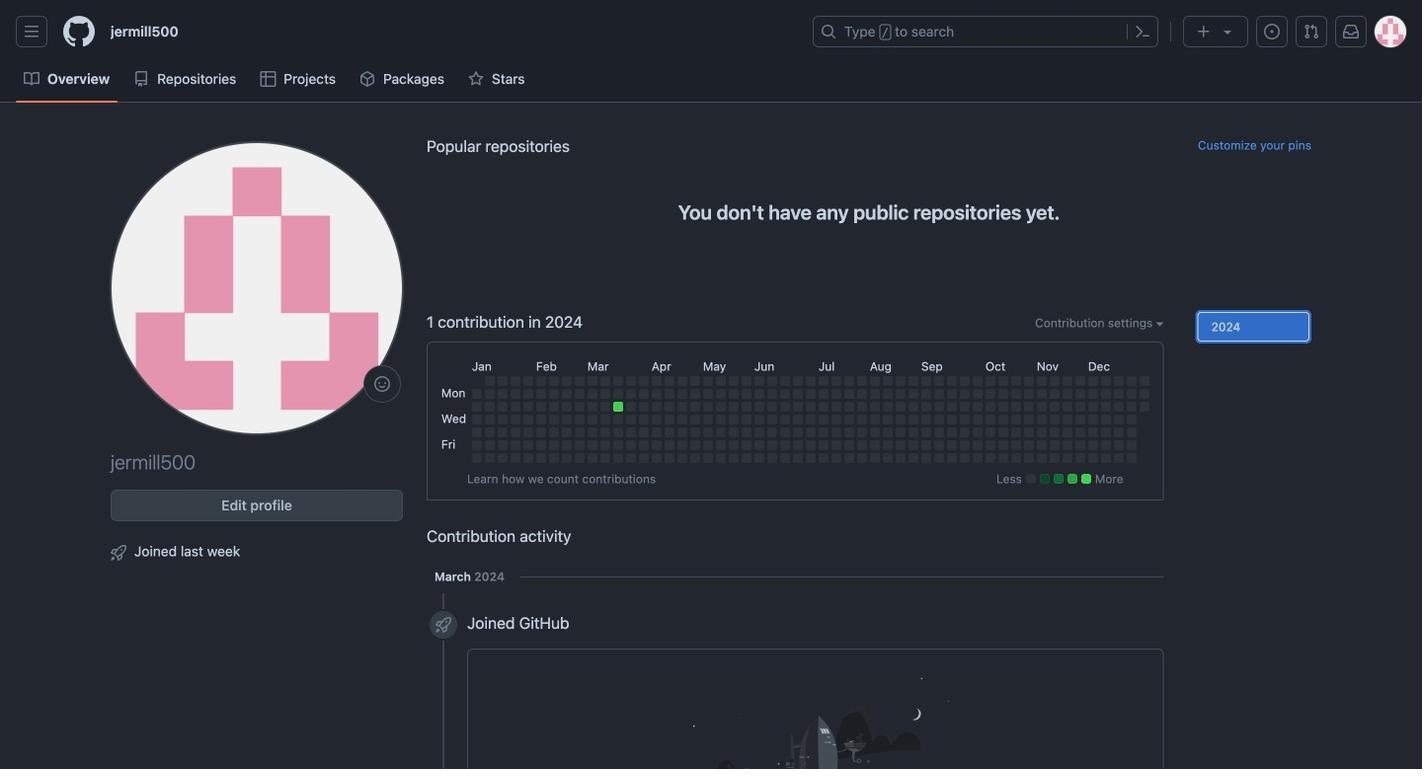 Task type: describe. For each thing, give the bounding box(es) containing it.
homepage image
[[63, 16, 95, 47]]

plus image
[[1196, 24, 1212, 40]]

git pull request image
[[1304, 24, 1320, 40]]

table image
[[260, 71, 276, 87]]

package image
[[360, 71, 375, 87]]

0 vertical spatial rocket image
[[111, 545, 126, 561]]

1 vertical spatial rocket image
[[436, 617, 451, 633]]

issue opened image
[[1265, 24, 1280, 40]]

repo image
[[134, 71, 149, 87]]

change your avatar image
[[111, 142, 403, 435]]



Task type: locate. For each thing, give the bounding box(es) containing it.
cell
[[485, 376, 495, 386], [498, 376, 508, 386], [511, 376, 520, 386], [523, 376, 533, 386], [536, 376, 546, 386], [549, 376, 559, 386], [562, 376, 572, 386], [575, 376, 585, 386], [588, 376, 598, 386], [600, 376, 610, 386], [613, 376, 623, 386], [626, 376, 636, 386], [639, 376, 649, 386], [652, 376, 662, 386], [665, 376, 675, 386], [678, 376, 687, 386], [690, 376, 700, 386], [703, 376, 713, 386], [716, 376, 726, 386], [729, 376, 739, 386], [742, 376, 752, 386], [755, 376, 764, 386], [767, 376, 777, 386], [780, 376, 790, 386], [793, 376, 803, 386], [806, 376, 816, 386], [819, 376, 829, 386], [832, 376, 842, 386], [844, 376, 854, 386], [857, 376, 867, 386], [870, 376, 880, 386], [883, 376, 893, 386], [896, 376, 906, 386], [909, 376, 919, 386], [922, 376, 931, 386], [934, 376, 944, 386], [947, 376, 957, 386], [960, 376, 970, 386], [973, 376, 983, 386], [986, 376, 996, 386], [999, 376, 1008, 386], [1011, 376, 1021, 386], [1024, 376, 1034, 386], [1037, 376, 1047, 386], [1050, 376, 1060, 386], [1063, 376, 1073, 386], [1076, 376, 1086, 386], [1088, 376, 1098, 386], [1101, 376, 1111, 386], [1114, 376, 1124, 386], [1127, 376, 1137, 386], [1140, 376, 1150, 386], [472, 389, 482, 399], [485, 389, 495, 399], [498, 389, 508, 399], [511, 389, 520, 399], [523, 389, 533, 399], [536, 389, 546, 399], [549, 389, 559, 399], [562, 389, 572, 399], [575, 389, 585, 399], [588, 389, 598, 399], [600, 389, 610, 399], [613, 389, 623, 399], [626, 389, 636, 399], [639, 389, 649, 399], [652, 389, 662, 399], [665, 389, 675, 399], [678, 389, 687, 399], [690, 389, 700, 399], [703, 389, 713, 399], [716, 389, 726, 399], [729, 389, 739, 399], [742, 389, 752, 399], [755, 389, 764, 399], [767, 389, 777, 399], [780, 389, 790, 399], [793, 389, 803, 399], [806, 389, 816, 399], [819, 389, 829, 399], [832, 389, 842, 399], [844, 389, 854, 399], [857, 389, 867, 399], [870, 389, 880, 399], [883, 389, 893, 399], [896, 389, 906, 399], [909, 389, 919, 399], [922, 389, 931, 399], [934, 389, 944, 399], [947, 389, 957, 399], [960, 389, 970, 399], [973, 389, 983, 399], [986, 389, 996, 399], [999, 389, 1008, 399], [1011, 389, 1021, 399], [1024, 389, 1034, 399], [1037, 389, 1047, 399], [1050, 389, 1060, 399], [1063, 389, 1073, 399], [1076, 389, 1086, 399], [1088, 389, 1098, 399], [1101, 389, 1111, 399], [1114, 389, 1124, 399], [1127, 389, 1137, 399], [1140, 389, 1150, 399], [472, 402, 482, 412], [485, 402, 495, 412], [498, 402, 508, 412], [511, 402, 520, 412], [523, 402, 533, 412], [549, 402, 559, 412], [562, 402, 572, 412], [575, 402, 585, 412], [588, 402, 598, 412], [600, 402, 610, 412], [613, 402, 623, 412], [626, 402, 636, 412], [652, 402, 662, 412], [665, 402, 675, 412], [678, 402, 687, 412], [690, 402, 700, 412], [703, 402, 713, 412], [716, 402, 726, 412], [729, 402, 739, 412], [755, 402, 764, 412], [767, 402, 777, 412], [780, 402, 790, 412], [793, 402, 803, 412], [806, 402, 816, 412], [819, 402, 829, 412], [832, 402, 842, 412], [857, 402, 867, 412], [870, 402, 880, 412], [883, 402, 893, 412], [896, 402, 906, 412], [909, 402, 919, 412], [922, 402, 931, 412], [934, 402, 944, 412], [960, 402, 970, 412], [973, 402, 983, 412], [986, 402, 996, 412], [999, 402, 1008, 412], [1011, 402, 1021, 412], [1024, 402, 1034, 412], [1037, 402, 1047, 412], [1063, 402, 1073, 412], [1076, 402, 1086, 412], [1088, 402, 1098, 412], [1101, 402, 1111, 412], [1114, 402, 1124, 412], [1127, 402, 1137, 412], [1140, 402, 1150, 412], [472, 415, 482, 425], [485, 415, 495, 425], [498, 415, 508, 425], [511, 415, 520, 425], [523, 415, 533, 425], [536, 415, 546, 425], [549, 415, 559, 425], [562, 415, 572, 425], [575, 415, 585, 425], [588, 415, 598, 425], [600, 415, 610, 425], [613, 415, 623, 425], [626, 415, 636, 425], [639, 415, 649, 425], [652, 415, 662, 425], [665, 415, 675, 425], [678, 415, 687, 425], [690, 415, 700, 425], [703, 415, 713, 425], [716, 415, 726, 425], [729, 415, 739, 425], [742, 415, 752, 425], [755, 415, 764, 425], [767, 415, 777, 425], [780, 415, 790, 425], [793, 415, 803, 425], [806, 415, 816, 425], [819, 415, 829, 425], [832, 415, 842, 425], [844, 415, 854, 425], [857, 415, 867, 425], [870, 415, 880, 425], [883, 415, 893, 425], [896, 415, 906, 425], [909, 415, 919, 425], [922, 415, 931, 425], [934, 415, 944, 425], [947, 415, 957, 425], [960, 415, 970, 425], [973, 415, 983, 425], [986, 415, 996, 425], [999, 415, 1008, 425], [1011, 415, 1021, 425], [1024, 415, 1034, 425], [1037, 415, 1047, 425], [1050, 415, 1060, 425], [1063, 415, 1073, 425], [1076, 415, 1086, 425], [1088, 415, 1098, 425], [1101, 415, 1111, 425], [1114, 415, 1124, 425], [1127, 415, 1137, 425], [472, 428, 482, 438], [485, 428, 495, 438], [498, 428, 508, 438], [511, 428, 520, 438], [523, 428, 533, 438], [536, 428, 546, 438], [549, 428, 559, 438], [562, 428, 572, 438], [575, 428, 585, 438], [588, 428, 598, 438], [600, 428, 610, 438], [613, 428, 623, 438], [626, 428, 636, 438], [639, 428, 649, 438], [652, 428, 662, 438], [665, 428, 675, 438], [678, 428, 687, 438], [690, 428, 700, 438], [703, 428, 713, 438], [716, 428, 726, 438], [729, 428, 739, 438], [742, 428, 752, 438], [755, 428, 764, 438], [767, 428, 777, 438], [780, 428, 790, 438], [793, 428, 803, 438], [806, 428, 816, 438], [819, 428, 829, 438], [832, 428, 842, 438], [844, 428, 854, 438], [857, 428, 867, 438], [870, 428, 880, 438], [883, 428, 893, 438], [896, 428, 906, 438], [909, 428, 919, 438], [922, 428, 931, 438], [934, 428, 944, 438], [947, 428, 957, 438], [960, 428, 970, 438], [973, 428, 983, 438], [986, 428, 996, 438], [999, 428, 1008, 438], [1011, 428, 1021, 438], [1024, 428, 1034, 438], [1037, 428, 1047, 438], [1050, 428, 1060, 438], [1063, 428, 1073, 438], [1076, 428, 1086, 438], [1088, 428, 1098, 438], [1101, 428, 1111, 438], [1114, 428, 1124, 438], [1127, 428, 1137, 438], [472, 441, 482, 450], [485, 441, 495, 450], [498, 441, 508, 450], [511, 441, 520, 450], [523, 441, 533, 450], [549, 441, 559, 450], [562, 441, 572, 450], [575, 441, 585, 450], [588, 441, 598, 450], [600, 441, 610, 450], [613, 441, 623, 450], [626, 441, 636, 450], [652, 441, 662, 450], [665, 441, 675, 450], [678, 441, 687, 450], [690, 441, 700, 450], [703, 441, 713, 450], [716, 441, 726, 450], [729, 441, 739, 450], [755, 441, 764, 450], [767, 441, 777, 450], [780, 441, 790, 450], [793, 441, 803, 450], [806, 441, 816, 450], [819, 441, 829, 450], [832, 441, 842, 450], [857, 441, 867, 450], [870, 441, 880, 450], [883, 441, 893, 450], [896, 441, 906, 450], [909, 441, 919, 450], [922, 441, 931, 450], [934, 441, 944, 450], [960, 441, 970, 450], [973, 441, 983, 450], [986, 441, 996, 450], [999, 441, 1008, 450], [1011, 441, 1021, 450], [1024, 441, 1034, 450], [1037, 441, 1047, 450], [1063, 441, 1073, 450], [1076, 441, 1086, 450], [1088, 441, 1098, 450], [1101, 441, 1111, 450], [1114, 441, 1124, 450], [1127, 441, 1137, 450], [472, 453, 482, 463], [485, 453, 495, 463], [498, 453, 508, 463], [511, 453, 520, 463], [523, 453, 533, 463], [536, 453, 546, 463], [549, 453, 559, 463], [562, 453, 572, 463], [575, 453, 585, 463], [588, 453, 598, 463], [600, 453, 610, 463], [613, 453, 623, 463], [626, 453, 636, 463], [639, 453, 649, 463], [652, 453, 662, 463], [665, 453, 675, 463], [678, 453, 687, 463], [690, 453, 700, 463], [703, 453, 713, 463], [716, 453, 726, 463], [729, 453, 739, 463], [742, 453, 752, 463], [755, 453, 764, 463], [767, 453, 777, 463], [780, 453, 790, 463], [793, 453, 803, 463], [806, 453, 816, 463], [819, 453, 829, 463], [832, 453, 842, 463], [844, 453, 854, 463], [857, 453, 867, 463], [870, 453, 880, 463], [883, 453, 893, 463], [896, 453, 906, 463], [909, 453, 919, 463], [922, 453, 931, 463], [934, 453, 944, 463], [947, 453, 957, 463], [960, 453, 970, 463], [973, 453, 983, 463], [986, 453, 996, 463], [999, 453, 1008, 463], [1011, 453, 1021, 463], [1024, 453, 1034, 463], [1037, 453, 1047, 463], [1050, 453, 1060, 463], [1063, 453, 1073, 463], [1076, 453, 1086, 463], [1088, 453, 1098, 463], [1101, 453, 1111, 463], [1114, 453, 1124, 463], [1127, 453, 1137, 463]]

smiley image
[[374, 376, 390, 392]]

command palette image
[[1135, 24, 1151, 40]]

star image
[[468, 71, 484, 87]]

notifications image
[[1344, 24, 1359, 40]]

grid
[[438, 355, 1153, 466]]

1 horizontal spatial rocket image
[[436, 617, 451, 633]]

0 horizontal spatial rocket image
[[111, 545, 126, 561]]

rocket image
[[111, 545, 126, 561], [436, 617, 451, 633]]

triangle down image
[[1220, 24, 1236, 40]]

joined github! image
[[569, 666, 1063, 770]]

book image
[[24, 71, 40, 87]]



Task type: vqa. For each thing, say whether or not it's contained in the screenshot.
Notifications element
no



